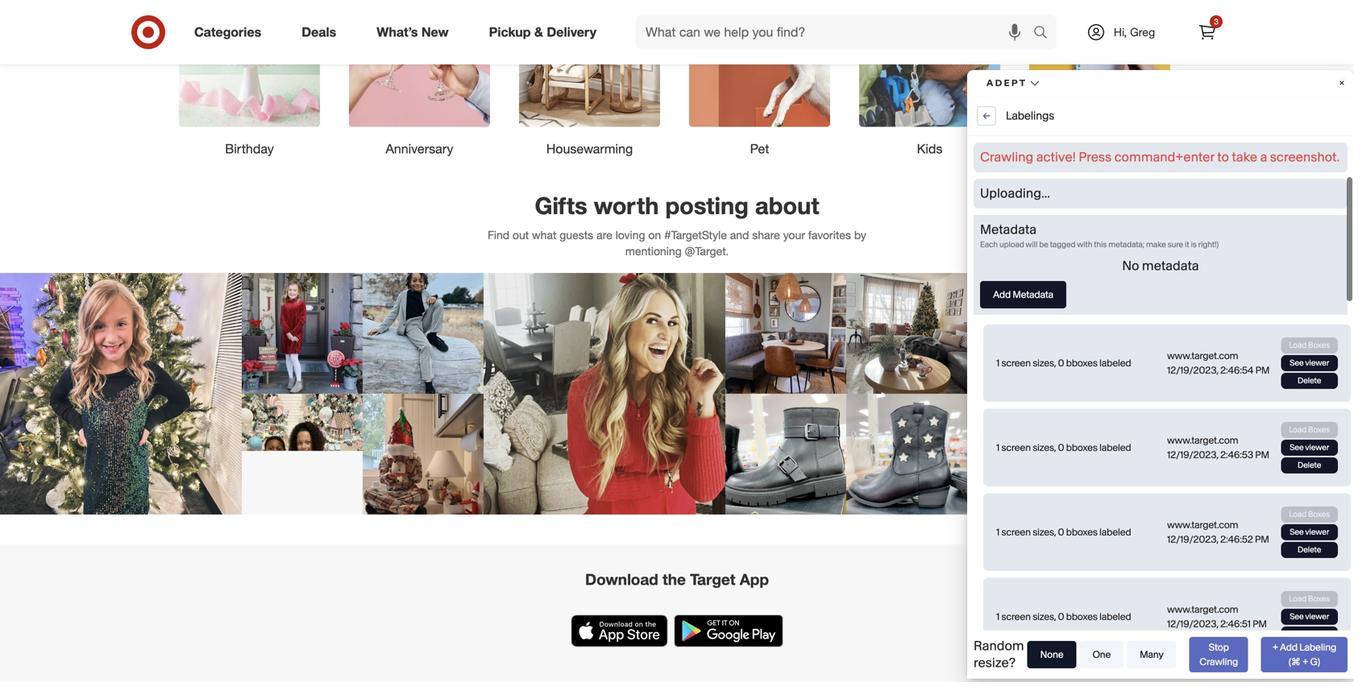 Task type: describe. For each thing, give the bounding box(es) containing it.
user image by @brittleischner_realtor image
[[484, 273, 726, 515]]

your
[[783, 228, 805, 242]]

and
[[1070, 141, 1093, 157]]

@target.
[[685, 244, 729, 258]]

and
[[730, 228, 749, 242]]

out
[[513, 228, 529, 242]]

loving
[[616, 228, 645, 242]]

are
[[597, 228, 613, 242]]

about
[[755, 192, 819, 220]]

delivery
[[547, 24, 597, 40]]

gifts
[[535, 192, 587, 220]]

gifts worth posting about find out what guests are loving on #targetstyle and share your favorites by mentioning @target.
[[488, 192, 866, 258]]

target
[[690, 571, 736, 589]]

user image by @catandjackbytarget image
[[1209, 273, 1330, 394]]

user image by @pat_rice247 image
[[242, 394, 363, 515]]

user image by @purebeauty85 image
[[363, 273, 484, 394]]

user image by @lesliesadownick image
[[1209, 394, 1330, 515]]

and more!
[[1070, 141, 1130, 157]]

search
[[1026, 26, 1065, 42]]

user image by @genna_faith image
[[0, 273, 242, 515]]

pickup & delivery link
[[475, 15, 617, 50]]

3
[[1214, 17, 1219, 27]]

deals link
[[288, 15, 357, 50]]

download
[[585, 571, 658, 589]]

categories
[[194, 24, 261, 40]]

hi, greg
[[1114, 25, 1155, 39]]

on
[[648, 228, 661, 242]]

categories link
[[181, 15, 282, 50]]

favorites
[[808, 228, 851, 242]]

mentioning
[[625, 244, 682, 258]]

user image by @lizb_home image
[[846, 273, 967, 394]]

kids
[[917, 141, 943, 157]]

what's new
[[377, 24, 449, 40]]

find
[[488, 228, 510, 242]]

posting
[[665, 192, 749, 220]]



Task type: vqa. For each thing, say whether or not it's contained in the screenshot.
'3'
yes



Task type: locate. For each thing, give the bounding box(es) containing it.
user image by @casa.neutral image
[[363, 394, 484, 515]]

#targetstyle
[[664, 228, 727, 242]]

user image by @krizman_family image
[[242, 273, 363, 394]]

by
[[854, 228, 866, 242]]

what
[[532, 228, 557, 242]]

pickup
[[489, 24, 531, 40]]

share
[[752, 228, 780, 242]]

worth
[[594, 192, 659, 220]]

download on the app store image
[[571, 616, 668, 648]]

anniversary
[[386, 141, 453, 157]]

user image by @targetofmyeyes image
[[967, 273, 1209, 515], [726, 394, 846, 515], [846, 394, 967, 515]]

what's new link
[[363, 15, 469, 50]]

the
[[663, 571, 686, 589]]

new
[[422, 24, 449, 40]]

pet
[[750, 141, 769, 157]]

greg
[[1130, 25, 1155, 39]]

search button
[[1026, 15, 1065, 53]]

birthday
[[225, 141, 274, 157]]

download the target app
[[585, 571, 769, 589]]

housewarming
[[546, 141, 633, 157]]

deals
[[302, 24, 336, 40]]

get it on google play image
[[674, 616, 783, 648]]

guests
[[560, 228, 593, 242]]

&
[[534, 24, 543, 40]]

hi,
[[1114, 25, 1127, 39]]

user image by @_homebyem image
[[726, 273, 846, 394]]

What can we help you find? suggestions appear below search field
[[636, 15, 1038, 50]]

3 link
[[1190, 15, 1225, 50]]

more!
[[1097, 141, 1130, 157]]

what's
[[377, 24, 418, 40]]

pickup & delivery
[[489, 24, 597, 40]]

app
[[740, 571, 769, 589]]



